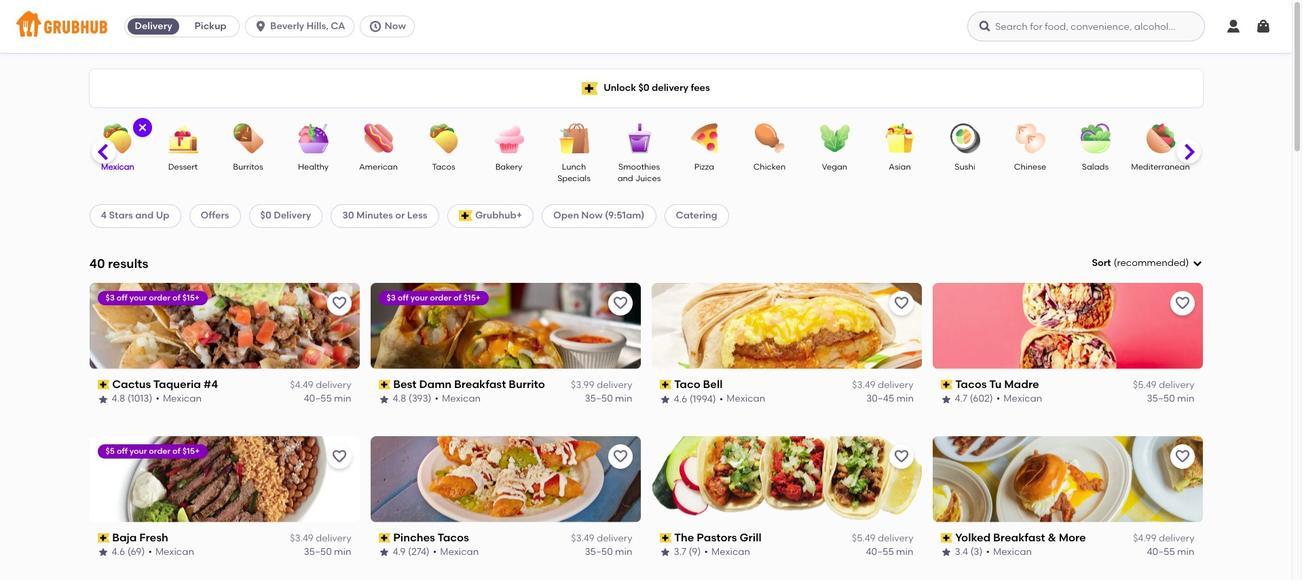 Task type: describe. For each thing, give the bounding box(es) containing it.
mediterranean image
[[1137, 124, 1185, 154]]

4.6 (1994)
[[674, 394, 716, 405]]

min for taco bell
[[897, 394, 914, 405]]

stars
[[109, 210, 133, 222]]

delivery for yolked breakfast & more
[[1159, 533, 1195, 545]]

delivery button
[[125, 16, 182, 37]]

0 horizontal spatial breakfast
[[454, 378, 506, 391]]

2 vertical spatial tacos
[[438, 532, 469, 545]]

4.8 (1013)
[[112, 394, 152, 405]]

$5.49 delivery for tacos tu madre
[[1134, 380, 1195, 391]]

$3 off your order of $15+ for damn
[[387, 293, 481, 303]]

0 horizontal spatial and
[[135, 210, 154, 222]]

0 horizontal spatial save this restaurant image
[[331, 295, 347, 312]]

$3.49 for tacos
[[571, 533, 595, 545]]

svg image inside "now" button
[[368, 20, 382, 33]]

beverly hills, ca
[[270, 20, 345, 32]]

(393)
[[409, 394, 432, 405]]

$4.99 delivery
[[1134, 533, 1195, 545]]

$5 off your order of $15+
[[106, 447, 200, 456]]

juices
[[636, 174, 661, 184]]

subscription pass image for pinches tacos
[[379, 534, 391, 543]]

subscription pass image for yolked breakfast & more
[[941, 534, 953, 543]]

(1994)
[[690, 394, 716, 405]]

4.7
[[955, 394, 968, 405]]

(9)
[[689, 547, 701, 559]]

pastors
[[697, 532, 737, 545]]

star icon image for best damn breakfast burrito
[[379, 394, 390, 405]]

0 vertical spatial $0
[[639, 82, 650, 94]]

subscription pass image for tacos tu madre
[[941, 380, 953, 390]]

pickup button
[[182, 16, 239, 37]]

burrito
[[509, 378, 545, 391]]

35–50 for pinches tacos
[[585, 547, 613, 559]]

pizza
[[695, 162, 715, 172]]

mexican for cactus taqueria #4
[[163, 394, 202, 405]]

catering
[[676, 210, 718, 222]]

mexican for pinches tacos
[[440, 547, 479, 559]]

• for pastors
[[705, 547, 708, 559]]

madre
[[1005, 378, 1040, 391]]

35–50 min for baja fresh
[[304, 547, 351, 559]]

delivery for baja fresh
[[316, 533, 351, 545]]

salads image
[[1072, 124, 1120, 154]]

subscription pass image for cactus taqueria #4
[[97, 380, 109, 390]]

sushi image
[[942, 124, 989, 154]]

mexican for best damn breakfast burrito
[[442, 394, 481, 405]]

(69)
[[127, 547, 145, 559]]

delivery for cactus taqueria #4
[[316, 380, 351, 391]]

main navigation navigation
[[0, 0, 1293, 53]]

lunch specials
[[558, 162, 591, 184]]

offers
[[201, 210, 229, 222]]

bell
[[703, 378, 723, 391]]

save this restaurant image for pinches tacos
[[612, 449, 629, 465]]

healthy
[[298, 162, 329, 172]]

open
[[554, 210, 579, 222]]

)
[[1186, 257, 1190, 269]]

• mexican for breakfast
[[987, 547, 1032, 559]]

star icon image for the pastors grill
[[660, 548, 671, 559]]

35–50 min for pinches tacos
[[585, 547, 633, 559]]

mexican for the pastors grill
[[712, 547, 751, 559]]

save this restaurant image for yolked breakfast & more
[[1175, 449, 1191, 465]]

lunch
[[562, 162, 586, 172]]

40–55 for yolked breakfast & more
[[1148, 547, 1176, 559]]

taco bell logo image
[[652, 283, 922, 369]]

pizza image
[[681, 124, 728, 154]]

4.8 (393)
[[393, 394, 432, 405]]

tacos for tacos
[[432, 162, 455, 172]]

min for baja fresh
[[334, 547, 351, 559]]

subscription pass image for baja fresh
[[97, 534, 109, 543]]

taco
[[675, 378, 701, 391]]

off for cactus
[[117, 293, 128, 303]]

your for #4
[[130, 293, 147, 303]]

your for breakfast
[[411, 293, 428, 303]]

yolked breakfast & more
[[956, 532, 1087, 545]]

min for cactus taqueria #4
[[334, 394, 351, 405]]

vegan
[[822, 162, 848, 172]]

• for damn
[[435, 394, 439, 405]]

• for bell
[[720, 394, 724, 405]]

of for #4
[[173, 293, 181, 303]]

tacos tu madre logo image
[[933, 283, 1203, 369]]

4.9
[[393, 547, 406, 559]]

chicken
[[754, 162, 786, 172]]

&
[[1048, 532, 1057, 545]]

$3.99 delivery
[[571, 380, 633, 391]]

40–55 for cactus taqueria #4
[[304, 394, 332, 405]]

burritos image
[[224, 124, 272, 154]]

• mexican for bell
[[720, 394, 766, 405]]

4.6 for taco bell
[[674, 394, 688, 405]]

$3.99
[[571, 380, 595, 391]]

3.4
[[955, 547, 969, 559]]

the
[[675, 532, 694, 545]]

Search for food, convenience, alcohol... search field
[[968, 12, 1206, 41]]

now button
[[360, 16, 420, 37]]

• for tu
[[997, 394, 1001, 405]]

mexican for baja fresh
[[155, 547, 194, 559]]

grubhub+
[[475, 210, 522, 222]]

• for tacos
[[433, 547, 437, 559]]

the pastors grill logo image
[[652, 437, 922, 523]]

• mexican for tacos
[[433, 547, 479, 559]]

$5.49 for madre
[[1134, 380, 1157, 391]]

open now (9:51am)
[[554, 210, 645, 222]]

mexican for yolked breakfast & more
[[994, 547, 1032, 559]]

(9:51am)
[[605, 210, 645, 222]]

$3.49 delivery for baja fresh
[[290, 533, 351, 545]]

delivery for taco bell
[[878, 380, 914, 391]]

40
[[89, 256, 105, 271]]

(602)
[[970, 394, 994, 405]]

30–45 min
[[866, 394, 914, 405]]

lunch specials image
[[551, 124, 598, 154]]

minutes
[[357, 210, 393, 222]]

• mexican for pastors
[[705, 547, 751, 559]]

taqueria
[[153, 378, 201, 391]]

subscription pass image for best damn breakfast burrito
[[379, 380, 391, 390]]

or
[[396, 210, 405, 222]]

burritos
[[233, 162, 263, 172]]

beverly
[[270, 20, 304, 32]]

star icon image for cactus taqueria #4
[[97, 394, 108, 405]]

ca
[[331, 20, 345, 32]]

hills,
[[307, 20, 329, 32]]

4.8 for best damn breakfast burrito
[[393, 394, 406, 405]]

the pastors grill
[[675, 532, 762, 545]]

damn
[[419, 378, 452, 391]]

• for breakfast
[[987, 547, 990, 559]]

pinches tacos logo image
[[371, 437, 641, 523]]

tacos tu madre
[[956, 378, 1040, 391]]

bakery image
[[485, 124, 533, 154]]

35–50 for best damn breakfast burrito
[[585, 394, 613, 405]]

4
[[101, 210, 107, 222]]

(274)
[[408, 547, 430, 559]]

40–55 min for the pastors grill
[[866, 547, 914, 559]]

subscription pass image for the pastors grill
[[660, 534, 672, 543]]

star icon image for tacos tu madre
[[941, 394, 952, 405]]

$3.49 for fresh
[[290, 533, 314, 545]]

tu
[[990, 378, 1002, 391]]

sushi
[[955, 162, 976, 172]]

yolked
[[956, 532, 991, 545]]

$3 for best damn breakfast burrito
[[387, 293, 396, 303]]

smoothies
[[619, 162, 660, 172]]

now inside button
[[385, 20, 406, 32]]

$0 delivery
[[261, 210, 311, 222]]

4 stars and up
[[101, 210, 170, 222]]

4.8 for cactus taqueria #4
[[112, 394, 125, 405]]

tacos image
[[420, 124, 468, 154]]

• mexican for fresh
[[148, 547, 194, 559]]

dessert image
[[159, 124, 207, 154]]

min for pinches tacos
[[615, 547, 633, 559]]

35–50 min for tacos tu madre
[[1148, 394, 1195, 405]]

asian image
[[877, 124, 924, 154]]

delivery for pinches tacos
[[597, 533, 633, 545]]

star icon image for pinches tacos
[[379, 548, 390, 559]]

smoothies and juices
[[618, 162, 661, 184]]

30
[[343, 210, 354, 222]]

mexican for tacos tu madre
[[1004, 394, 1043, 405]]

tacos for tacos tu madre
[[956, 378, 987, 391]]



Task type: vqa. For each thing, say whether or not it's contained in the screenshot.
• Mexican for Bell
yes



Task type: locate. For each thing, give the bounding box(es) containing it.
delivery inside the delivery button
[[135, 20, 172, 32]]

1 horizontal spatial $0
[[639, 82, 650, 94]]

mexican image
[[94, 124, 142, 154]]

subscription pass image left pinches
[[379, 534, 391, 543]]

baja fresh
[[112, 532, 168, 545]]

0 horizontal spatial 40–55 min
[[304, 394, 351, 405]]

$0
[[639, 82, 650, 94], [261, 210, 272, 222]]

40 results
[[89, 256, 148, 271]]

min for best damn breakfast burrito
[[615, 394, 633, 405]]

grubhub plus flag logo image for grubhub+
[[459, 211, 473, 222]]

star icon image left 3.4
[[941, 548, 952, 559]]

• mexican for damn
[[435, 394, 481, 405]]

save this restaurant image for the pastors grill
[[894, 449, 910, 465]]

4.8 down best
[[393, 394, 406, 405]]

1 vertical spatial grubhub plus flag logo image
[[459, 211, 473, 222]]

1 4.8 from the left
[[112, 394, 125, 405]]

0 vertical spatial breakfast
[[454, 378, 506, 391]]

best damn breakfast burrito logo image
[[371, 283, 641, 369]]

40–55 min for yolked breakfast & more
[[1148, 547, 1195, 559]]

1 vertical spatial delivery
[[274, 210, 311, 222]]

2 horizontal spatial 40–55 min
[[1148, 547, 1195, 559]]

• right (69)
[[148, 547, 152, 559]]

bakery
[[496, 162, 523, 172]]

subscription pass image
[[97, 380, 109, 390], [379, 380, 391, 390], [660, 380, 672, 390], [941, 380, 953, 390]]

$0 right unlock
[[639, 82, 650, 94]]

1 vertical spatial 4.6
[[112, 547, 125, 559]]

$4.99
[[1134, 533, 1157, 545]]

4.6 (69)
[[112, 547, 145, 559]]

svg image
[[1256, 18, 1272, 35], [979, 20, 992, 33]]

40–55 min
[[304, 394, 351, 405], [866, 547, 914, 559], [1148, 547, 1195, 559]]

delivery down healthy
[[274, 210, 311, 222]]

best damn breakfast burrito
[[393, 378, 545, 391]]

subscription pass image left yolked
[[941, 534, 953, 543]]

off
[[117, 293, 128, 303], [398, 293, 409, 303], [117, 447, 128, 456]]

1 vertical spatial $5.49 delivery
[[852, 533, 914, 545]]

(1013)
[[128, 394, 152, 405]]

sort ( recommended )
[[1092, 257, 1190, 269]]

mexican down best damn breakfast burrito
[[442, 394, 481, 405]]

1 horizontal spatial grubhub plus flag logo image
[[582, 82, 599, 95]]

tacos up the 4.7 (602)
[[956, 378, 987, 391]]

smoothies and juices image
[[616, 124, 663, 154]]

0 vertical spatial delivery
[[135, 20, 172, 32]]

35–50 for baja fresh
[[304, 547, 332, 559]]

4.8
[[112, 394, 125, 405], [393, 394, 406, 405]]

mexican down mexican image
[[101, 162, 134, 172]]

mexican down the pastors grill
[[712, 547, 751, 559]]

chicken image
[[746, 124, 794, 154]]

$3 off your order of $15+ for taqueria
[[106, 293, 200, 303]]

1 $3 off your order of $15+ from the left
[[106, 293, 200, 303]]

star icon image left 4.9 on the left bottom
[[379, 548, 390, 559]]

cactus
[[112, 378, 151, 391]]

delivery
[[652, 82, 689, 94], [316, 380, 351, 391], [597, 380, 633, 391], [878, 380, 914, 391], [1159, 380, 1195, 391], [316, 533, 351, 545], [597, 533, 633, 545], [878, 533, 914, 545], [1159, 533, 1195, 545]]

subscription pass image for taco bell
[[660, 380, 672, 390]]

$3.49 delivery for pinches tacos
[[571, 533, 633, 545]]

$4.49
[[290, 380, 314, 391]]

4 subscription pass image from the left
[[941, 534, 953, 543]]

1 horizontal spatial svg image
[[1256, 18, 1272, 35]]

• down pinches tacos
[[433, 547, 437, 559]]

0 vertical spatial $5.49
[[1134, 380, 1157, 391]]

• for taqueria
[[156, 394, 160, 405]]

delivery for the pastors grill
[[878, 533, 914, 545]]

now right open
[[582, 210, 603, 222]]

chinese image
[[1007, 124, 1054, 154]]

0 horizontal spatial $3.49 delivery
[[290, 533, 351, 545]]

1 vertical spatial and
[[135, 210, 154, 222]]

• mexican down the pastors grill
[[705, 547, 751, 559]]

and
[[618, 174, 634, 184], [135, 210, 154, 222]]

• right (9) at bottom right
[[705, 547, 708, 559]]

subscription pass image left the
[[660, 534, 672, 543]]

$3 for cactus taqueria #4
[[106, 293, 115, 303]]

0 vertical spatial grubhub plus flag logo image
[[582, 82, 599, 95]]

star icon image left 3.7
[[660, 548, 671, 559]]

pinches tacos
[[393, 532, 469, 545]]

off for baja
[[117, 447, 128, 456]]

less
[[407, 210, 428, 222]]

star icon image left 4.6 (69)
[[97, 548, 108, 559]]

• for fresh
[[148, 547, 152, 559]]

0 horizontal spatial 4.6
[[112, 547, 125, 559]]

• down 'cactus taqueria #4'
[[156, 394, 160, 405]]

0 horizontal spatial delivery
[[135, 20, 172, 32]]

1 $3 from the left
[[106, 293, 115, 303]]

grubhub plus flag logo image left unlock
[[582, 82, 599, 95]]

0 vertical spatial tacos
[[432, 162, 455, 172]]

35–50
[[585, 394, 613, 405], [1148, 394, 1176, 405], [304, 547, 332, 559], [585, 547, 613, 559]]

2 $3 off your order of $15+ from the left
[[387, 293, 481, 303]]

and inside smoothies and juices
[[618, 174, 634, 184]]

unlock $0 delivery fees
[[604, 82, 710, 94]]

4.9 (274)
[[393, 547, 430, 559]]

grubhub plus flag logo image
[[582, 82, 599, 95], [459, 211, 473, 222]]

2 horizontal spatial save this restaurant image
[[894, 449, 910, 465]]

1 vertical spatial $5.49
[[852, 533, 876, 545]]

mexican down fresh
[[155, 547, 194, 559]]

american image
[[355, 124, 402, 154]]

tacos
[[432, 162, 455, 172], [956, 378, 987, 391], [438, 532, 469, 545]]

1 horizontal spatial $5.49 delivery
[[1134, 380, 1195, 391]]

0 horizontal spatial now
[[385, 20, 406, 32]]

dessert
[[168, 162, 198, 172]]

4.8 down cactus
[[112, 394, 125, 405]]

mexican down "madre"
[[1004, 394, 1043, 405]]

• mexican down taqueria
[[156, 394, 202, 405]]

3.4 (3)
[[955, 547, 983, 559]]

min for tacos tu madre
[[1178, 394, 1195, 405]]

3.7
[[674, 547, 687, 559]]

• mexican for taqueria
[[156, 394, 202, 405]]

none field containing sort
[[1092, 257, 1203, 271]]

grubhub plus flag logo image left grubhub+
[[459, 211, 473, 222]]

1 horizontal spatial and
[[618, 174, 634, 184]]

• mexican for tu
[[997, 394, 1043, 405]]

1 horizontal spatial 40–55 min
[[866, 547, 914, 559]]

svg image
[[1226, 18, 1242, 35], [254, 20, 268, 33], [368, 20, 382, 33], [137, 122, 148, 133], [1192, 258, 1203, 269]]

subscription pass image left cactus
[[97, 380, 109, 390]]

baja fresh logo image
[[89, 437, 360, 523]]

40–55
[[304, 394, 332, 405], [866, 547, 894, 559], [1148, 547, 1176, 559]]

0 horizontal spatial 40–55
[[304, 394, 332, 405]]

taco bell
[[675, 378, 723, 391]]

save this restaurant button
[[327, 291, 351, 316], [608, 291, 633, 316], [889, 291, 914, 316], [1171, 291, 1195, 316], [327, 445, 351, 469], [608, 445, 633, 469], [889, 445, 914, 469], [1171, 445, 1195, 469]]

baja
[[112, 532, 137, 545]]

vegan image
[[811, 124, 859, 154]]

$3
[[106, 293, 115, 303], [387, 293, 396, 303]]

subscription pass image left baja
[[97, 534, 109, 543]]

0 vertical spatial and
[[618, 174, 634, 184]]

2 horizontal spatial $3.49
[[853, 380, 876, 391]]

• mexican down "madre"
[[997, 394, 1043, 405]]

1 horizontal spatial save this restaurant image
[[612, 449, 629, 465]]

3.7 (9)
[[674, 547, 701, 559]]

• mexican down fresh
[[148, 547, 194, 559]]

star icon image left 4.8 (1013)
[[97, 394, 108, 405]]

1 vertical spatial breakfast
[[994, 532, 1046, 545]]

delivery for best damn breakfast burrito
[[597, 380, 633, 391]]

save this restaurant image for taco bell
[[894, 295, 910, 312]]

4.6 for baja fresh
[[112, 547, 125, 559]]

1 subscription pass image from the left
[[97, 380, 109, 390]]

save this restaurant image for tacos tu madre
[[1175, 295, 1191, 312]]

1 horizontal spatial 4.8
[[393, 394, 406, 405]]

$4.49 delivery
[[290, 380, 351, 391]]

subscription pass image left taco
[[660, 380, 672, 390]]

mexican down yolked breakfast & more
[[994, 547, 1032, 559]]

35–50 min for best damn breakfast burrito
[[585, 394, 633, 405]]

0 horizontal spatial $5.49
[[852, 533, 876, 545]]

cactus taqueria #4 logo image
[[89, 283, 360, 369]]

(3)
[[971, 547, 983, 559]]

$3 off your order of $15+
[[106, 293, 200, 303], [387, 293, 481, 303]]

star icon image left 4.8 (393)
[[379, 394, 390, 405]]

star icon image
[[97, 394, 108, 405], [379, 394, 390, 405], [660, 394, 671, 405], [941, 394, 952, 405], [97, 548, 108, 559], [379, 548, 390, 559], [660, 548, 671, 559], [941, 548, 952, 559]]

star icon image for baja fresh
[[97, 548, 108, 559]]

$3.49 delivery
[[853, 380, 914, 391], [290, 533, 351, 545], [571, 533, 633, 545]]

2 4.8 from the left
[[393, 394, 406, 405]]

1 horizontal spatial now
[[582, 210, 603, 222]]

3 subscription pass image from the left
[[660, 534, 672, 543]]

fees
[[691, 82, 710, 94]]

0 horizontal spatial $3.49
[[290, 533, 314, 545]]

tacos down the "tacos" image
[[432, 162, 455, 172]]

order
[[149, 293, 171, 303], [430, 293, 452, 303], [149, 447, 171, 456]]

0 horizontal spatial $3
[[106, 293, 115, 303]]

0 vertical spatial 4.6
[[674, 394, 688, 405]]

order for #4
[[149, 293, 171, 303]]

of for breakfast
[[454, 293, 462, 303]]

$5
[[106, 447, 115, 456]]

•
[[156, 394, 160, 405], [435, 394, 439, 405], [720, 394, 724, 405], [997, 394, 1001, 405], [148, 547, 152, 559], [433, 547, 437, 559], [705, 547, 708, 559], [987, 547, 990, 559]]

mediterranean
[[1132, 162, 1191, 172]]

subscription pass image left best
[[379, 380, 391, 390]]

mexican right (1994)
[[727, 394, 766, 405]]

breakfast left "&" on the right of the page
[[994, 532, 1046, 545]]

healthy image
[[290, 124, 337, 154]]

mexican for taco bell
[[727, 394, 766, 405]]

1 vertical spatial $0
[[261, 210, 272, 222]]

2 $3 from the left
[[387, 293, 396, 303]]

• mexican down pinches tacos
[[433, 547, 479, 559]]

4.6 down taco
[[674, 394, 688, 405]]

• mexican down bell
[[720, 394, 766, 405]]

subscription pass image left tu
[[941, 380, 953, 390]]

4.6
[[674, 394, 688, 405], [112, 547, 125, 559]]

star icon image for yolked breakfast & more
[[941, 548, 952, 559]]

3 subscription pass image from the left
[[660, 380, 672, 390]]

recommended
[[1118, 257, 1186, 269]]

grill
[[740, 532, 762, 545]]

results
[[108, 256, 148, 271]]

2 subscription pass image from the left
[[379, 380, 391, 390]]

order for breakfast
[[430, 293, 452, 303]]

• mexican
[[156, 394, 202, 405], [435, 394, 481, 405], [720, 394, 766, 405], [997, 394, 1043, 405], [148, 547, 194, 559], [433, 547, 479, 559], [705, 547, 751, 559], [987, 547, 1032, 559]]

None field
[[1092, 257, 1203, 271]]

2 subscription pass image from the left
[[379, 534, 391, 543]]

now right ca
[[385, 20, 406, 32]]

1 horizontal spatial breakfast
[[994, 532, 1046, 545]]

30 minutes or less
[[343, 210, 428, 222]]

40–55 min for cactus taqueria #4
[[304, 394, 351, 405]]

• mexican down best damn breakfast burrito
[[435, 394, 481, 405]]

asian
[[889, 162, 911, 172]]

4 subscription pass image from the left
[[941, 380, 953, 390]]

star icon image for taco bell
[[660, 394, 671, 405]]

0 horizontal spatial $5.49 delivery
[[852, 533, 914, 545]]

1 vertical spatial now
[[582, 210, 603, 222]]

unlock
[[604, 82, 636, 94]]

$3.49 delivery for taco bell
[[853, 380, 914, 391]]

$3.49 for bell
[[853, 380, 876, 391]]

0 horizontal spatial 4.8
[[112, 394, 125, 405]]

and left the up
[[135, 210, 154, 222]]

$0 right offers
[[261, 210, 272, 222]]

$5.49 delivery for the pastors grill
[[852, 533, 914, 545]]

cactus taqueria #4
[[112, 378, 218, 391]]

mexican down pinches tacos
[[440, 547, 479, 559]]

delivery left "pickup" on the top
[[135, 20, 172, 32]]

specials
[[558, 174, 591, 184]]

svg image inside beverly hills, ca button
[[254, 20, 268, 33]]

min for yolked breakfast & more
[[1178, 547, 1195, 559]]

tacos right pinches
[[438, 532, 469, 545]]

sort
[[1092, 257, 1112, 269]]

mexican
[[101, 162, 134, 172], [163, 394, 202, 405], [442, 394, 481, 405], [727, 394, 766, 405], [1004, 394, 1043, 405], [155, 547, 194, 559], [440, 547, 479, 559], [712, 547, 751, 559], [994, 547, 1032, 559]]

subscription pass image
[[97, 534, 109, 543], [379, 534, 391, 543], [660, 534, 672, 543], [941, 534, 953, 543]]

35–50 for tacos tu madre
[[1148, 394, 1176, 405]]

$3.49
[[853, 380, 876, 391], [290, 533, 314, 545], [571, 533, 595, 545]]

salads
[[1083, 162, 1109, 172]]

0 horizontal spatial $3 off your order of $15+
[[106, 293, 200, 303]]

pickup
[[195, 20, 227, 32]]

min for the pastors grill
[[897, 547, 914, 559]]

beverly hills, ca button
[[245, 16, 360, 37]]

chinese
[[1015, 162, 1047, 172]]

$5.49
[[1134, 380, 1157, 391], [852, 533, 876, 545]]

• down "damn"
[[435, 394, 439, 405]]

1 horizontal spatial $3.49 delivery
[[571, 533, 633, 545]]

fresh
[[139, 532, 168, 545]]

1 horizontal spatial 4.6
[[674, 394, 688, 405]]

1 vertical spatial tacos
[[956, 378, 987, 391]]

more
[[1059, 532, 1087, 545]]

$15+ for breakfast
[[464, 293, 481, 303]]

2 horizontal spatial 40–55
[[1148, 547, 1176, 559]]

• down bell
[[720, 394, 724, 405]]

your
[[130, 293, 147, 303], [411, 293, 428, 303], [130, 447, 147, 456]]

1 horizontal spatial $3 off your order of $15+
[[387, 293, 481, 303]]

pinches
[[393, 532, 435, 545]]

0 horizontal spatial svg image
[[979, 20, 992, 33]]

1 subscription pass image from the left
[[97, 534, 109, 543]]

2 horizontal spatial $3.49 delivery
[[853, 380, 914, 391]]

min
[[334, 394, 351, 405], [615, 394, 633, 405], [897, 394, 914, 405], [1178, 394, 1195, 405], [334, 547, 351, 559], [615, 547, 633, 559], [897, 547, 914, 559], [1178, 547, 1195, 559]]

0 horizontal spatial grubhub plus flag logo image
[[459, 211, 473, 222]]

off for best
[[398, 293, 409, 303]]

svg image inside field
[[1192, 258, 1203, 269]]

save this restaurant image
[[331, 295, 347, 312], [612, 449, 629, 465], [894, 449, 910, 465]]

star icon image left 4.6 (1994)
[[660, 394, 671, 405]]

mexican down taqueria
[[163, 394, 202, 405]]

and down smoothies
[[618, 174, 634, 184]]

1 horizontal spatial $3
[[387, 293, 396, 303]]

1 horizontal spatial $3.49
[[571, 533, 595, 545]]

1 horizontal spatial 40–55
[[866, 547, 894, 559]]

save this restaurant image
[[612, 295, 629, 312], [894, 295, 910, 312], [1175, 295, 1191, 312], [331, 449, 347, 465], [1175, 449, 1191, 465]]

$5.49 for grill
[[852, 533, 876, 545]]

1 horizontal spatial $5.49
[[1134, 380, 1157, 391]]

• mexican down yolked breakfast & more
[[987, 547, 1032, 559]]

• right (3)
[[987, 547, 990, 559]]

breakfast right "damn"
[[454, 378, 506, 391]]

0 vertical spatial $5.49 delivery
[[1134, 380, 1195, 391]]

30–45
[[866, 394, 894, 405]]

$5.49 delivery
[[1134, 380, 1195, 391], [852, 533, 914, 545]]

grubhub plus flag logo image for unlock $0 delivery fees
[[582, 82, 599, 95]]

american
[[359, 162, 398, 172]]

40–55 for the pastors grill
[[866, 547, 894, 559]]

star icon image left the 4.7
[[941, 394, 952, 405]]

1 horizontal spatial delivery
[[274, 210, 311, 222]]

• down tacos tu madre
[[997, 394, 1001, 405]]

4.6 down baja
[[112, 547, 125, 559]]

yolked breakfast & more logo image
[[933, 437, 1203, 523]]

#4
[[204, 378, 218, 391]]

0 horizontal spatial $0
[[261, 210, 272, 222]]

delivery for tacos tu madre
[[1159, 380, 1195, 391]]

$15+ for #4
[[182, 293, 200, 303]]

0 vertical spatial now
[[385, 20, 406, 32]]



